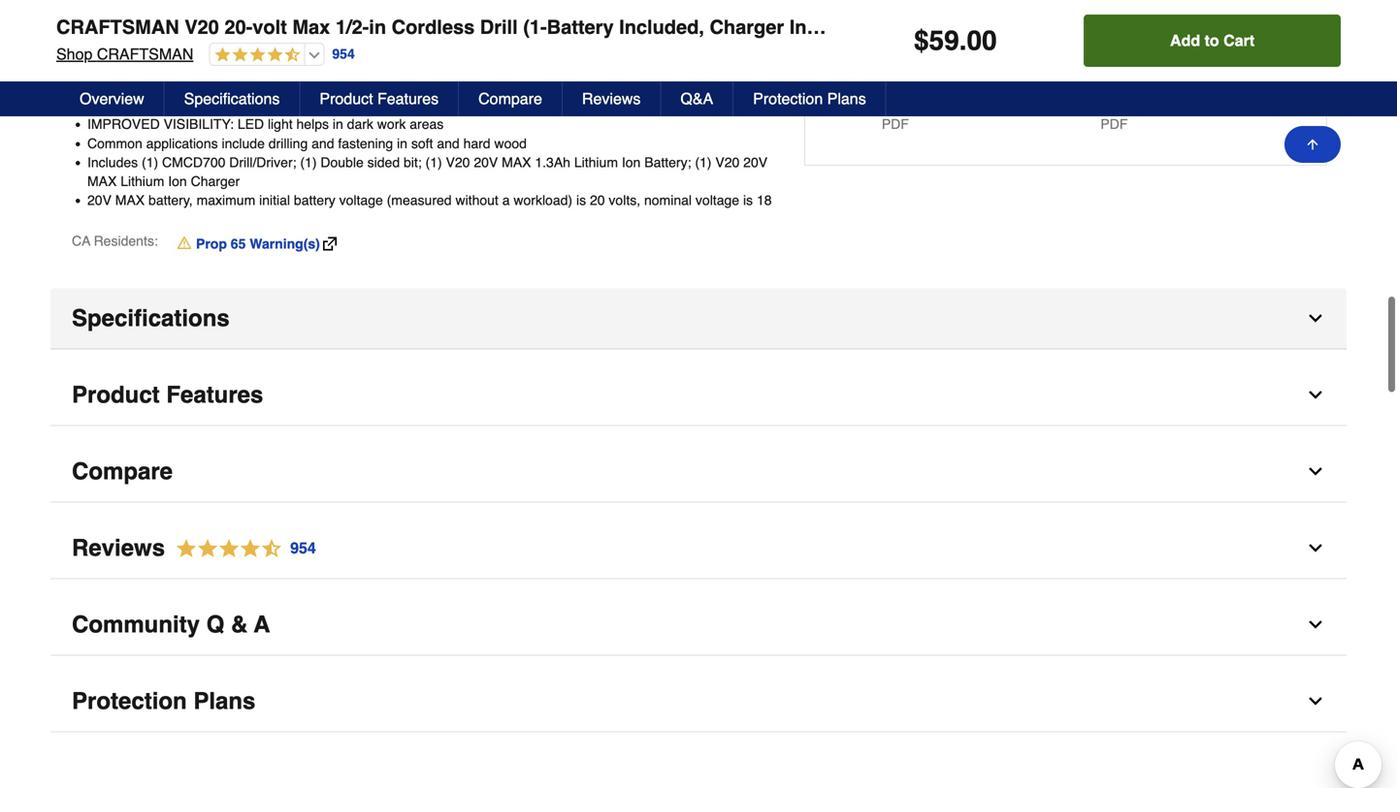 Task type: describe. For each thing, give the bounding box(es) containing it.
2 (1) from the left
[[300, 155, 317, 170]]

0 vertical spatial protection
[[753, 90, 823, 108]]

1 horizontal spatial compare
[[479, 90, 542, 108]]

0 vertical spatial of
[[554, 60, 565, 75]]

q
[[206, 612, 224, 639]]

1 vertical spatial compare button
[[50, 442, 1347, 503]]

$ 59 . 00
[[914, 25, 997, 56]]

20
[[590, 193, 605, 208]]

warning
[[932, 94, 986, 110]]

watts
[[352, 60, 383, 75]]

visibility:
[[164, 117, 234, 132]]

workload)
[[514, 193, 573, 208]]

0 vertical spatial a
[[499, 60, 506, 75]]

completing
[[429, 60, 495, 75]]

0 vertical spatial protection plans button
[[734, 82, 887, 116]]

battery,
[[148, 193, 193, 208]]

changes:
[[152, 98, 223, 113]]

in left soft
[[397, 136, 408, 151]]

0 horizontal spatial protection
[[72, 689, 187, 715]]

2 voltage from the left
[[696, 193, 739, 208]]

nominal
[[644, 193, 692, 208]]

initial
[[259, 193, 290, 208]]

dark
[[347, 117, 374, 132]]

community q & a button
[[50, 595, 1347, 657]]

prop65 warning label link
[[882, 92, 1025, 111]]

work
[[377, 117, 406, 132]]

2 pdf from the left
[[1101, 116, 1128, 132]]

cart
[[1224, 32, 1255, 49]]

performance:
[[125, 60, 235, 75]]

drill/driver;
[[229, 155, 296, 170]]

to
[[1205, 32, 1219, 49]]

1 vertical spatial lithium
[[121, 174, 164, 189]]

maximum
[[197, 193, 255, 208]]

prop65
[[882, 94, 928, 110]]

without
[[456, 193, 499, 208]]

speeds
[[360, 79, 404, 94]]

chevron down image for plans
[[1306, 692, 1326, 712]]

warning image
[[178, 235, 191, 251]]

1 and from the left
[[312, 136, 334, 151]]

helps
[[296, 117, 329, 132]]

chevron down image for features
[[1306, 386, 1326, 405]]

280
[[299, 60, 322, 75]]

battery;
[[645, 155, 691, 170]]

ca residents:
[[72, 233, 158, 249]]

1 horizontal spatial 20v
[[474, 155, 498, 170]]

$
[[914, 25, 929, 56]]

.
[[959, 25, 967, 56]]

unit
[[326, 60, 348, 75]]

1 horizontal spatial lithium
[[574, 155, 618, 170]]

1 vertical spatial max
[[87, 174, 117, 189]]

ca
[[72, 233, 90, 249]]

keyless
[[264, 98, 310, 113]]

reviews inside reviews button
[[582, 90, 641, 108]]

0 vertical spatial charger
[[710, 16, 784, 38]]

59
[[929, 25, 959, 56]]

cordless
[[392, 16, 475, 38]]

shop craftsman
[[56, 45, 193, 63]]

a
[[254, 612, 270, 639]]

0 horizontal spatial applications
[[146, 136, 218, 151]]

wood
[[494, 136, 527, 151]]

&
[[231, 612, 248, 639]]

hard
[[463, 136, 491, 151]]

included)
[[790, 16, 876, 38]]

prop 65 warning(s) link
[[178, 234, 337, 254]]

variety
[[510, 60, 550, 75]]

includes
[[87, 155, 138, 170]]

drilling
[[269, 136, 308, 151]]

plans for top protection plans button
[[827, 90, 866, 108]]

2 chevron down image from the top
[[1306, 539, 1326, 559]]

battery
[[294, 193, 335, 208]]

1 horizontal spatial v20
[[446, 155, 470, 170]]

speed
[[236, 79, 275, 94]]

2-
[[224, 79, 236, 94]]

cmcd700
[[162, 155, 226, 170]]

prop 65 warning(s)
[[196, 236, 320, 252]]

1 voltage from the left
[[339, 193, 383, 208]]

easy
[[87, 98, 123, 113]]

sided
[[367, 155, 400, 170]]

350/0-
[[435, 79, 473, 94]]

high performance: produces 280 unit watts out for completing a variety of applications increased speed: 2-speed gearbox with speeds of 0-350/0-1,500 easy bit changes: 1/2-in keyless chuck improved visibility: led light helps in dark work areas common applications include drilling and fastening in soft and hard wood includes (1) cmcd700 drill/driver; (1) double sided bit; (1) v20 20v max 1.3ah lithium ion battery; (1) v20 20v max lithium ion charger 20v max battery, maximum initial battery voltage (measured without a workload) is 20 volts, nominal voltage is 18
[[87, 60, 772, 208]]

1,500
[[473, 79, 507, 94]]

0 horizontal spatial v20
[[185, 16, 219, 38]]

soft
[[411, 136, 433, 151]]

chevron down image for specifications
[[1306, 309, 1326, 329]]

0 horizontal spatial 20v
[[87, 193, 112, 208]]

speed:
[[170, 79, 220, 94]]

battery
[[547, 16, 614, 38]]

0 vertical spatial 1/2-
[[336, 16, 369, 38]]

add to cart button
[[1084, 15, 1341, 67]]

included,
[[619, 16, 704, 38]]

include
[[222, 136, 265, 151]]

2 vertical spatial max
[[115, 193, 145, 208]]

volts,
[[609, 193, 641, 208]]

1 vertical spatial specifications button
[[50, 289, 1347, 350]]

community q & a
[[72, 612, 270, 639]]

0 vertical spatial ion
[[622, 155, 641, 170]]

double
[[321, 155, 364, 170]]

1 horizontal spatial product
[[320, 90, 373, 108]]

common
[[87, 136, 142, 151]]

1 vertical spatial craftsman
[[97, 45, 193, 63]]

volt
[[253, 16, 287, 38]]

prop
[[196, 236, 227, 252]]

reviews button
[[563, 82, 661, 116]]

community
[[72, 612, 200, 639]]

overview
[[80, 90, 144, 108]]

arrow up image
[[1305, 137, 1321, 152]]

areas
[[410, 117, 444, 132]]

q&a button
[[661, 82, 734, 116]]



Task type: vqa. For each thing, say whether or not it's contained in the screenshot.
badge. at the left bottom
no



Task type: locate. For each thing, give the bounding box(es) containing it.
craftsman up shop craftsman
[[56, 16, 179, 38]]

overview button
[[60, 82, 165, 116]]

reviews
[[582, 90, 641, 108], [72, 535, 165, 562]]

chuck
[[313, 98, 349, 113]]

2 vertical spatial chevron down image
[[1306, 692, 1326, 712]]

1 chevron down image from the top
[[1306, 386, 1326, 405]]

1 horizontal spatial product features
[[320, 90, 439, 108]]

0 horizontal spatial reviews
[[72, 535, 165, 562]]

1 vertical spatial ion
[[168, 174, 187, 189]]

1 pdf from the left
[[882, 116, 909, 132]]

in down speed
[[250, 98, 261, 113]]

max left battery,
[[115, 193, 145, 208]]

with
[[332, 79, 356, 94]]

0 horizontal spatial charger
[[191, 174, 240, 189]]

0 vertical spatial 954
[[332, 46, 355, 62]]

specifications down residents:
[[72, 305, 230, 332]]

1 vertical spatial features
[[166, 382, 263, 409]]

1 horizontal spatial plans
[[827, 90, 866, 108]]

pdf inside prop65 warning label pdf
[[882, 116, 909, 132]]

1 vertical spatial chevron down image
[[1306, 463, 1326, 482]]

0 horizontal spatial of
[[407, 79, 419, 94]]

1 vertical spatial plans
[[193, 689, 256, 715]]

craftsman up increased
[[97, 45, 193, 63]]

3 chevron down image from the top
[[1306, 692, 1326, 712]]

3 chevron down image from the top
[[1306, 616, 1326, 635]]

led
[[238, 117, 264, 132]]

0 vertical spatial chevron down image
[[1306, 386, 1326, 405]]

1 vertical spatial protection plans
[[72, 689, 256, 715]]

residents:
[[94, 233, 158, 249]]

4 (1) from the left
[[695, 155, 712, 170]]

shop
[[56, 45, 93, 63]]

1 vertical spatial chevron down image
[[1306, 539, 1326, 559]]

is left "18"
[[743, 193, 753, 208]]

features
[[377, 90, 439, 108], [166, 382, 263, 409]]

charger right included,
[[710, 16, 784, 38]]

product
[[320, 90, 373, 108], [72, 382, 160, 409]]

1 vertical spatial protection plans button
[[50, 672, 1347, 733]]

1 vertical spatial 954
[[290, 540, 316, 558]]

20v up "18"
[[743, 155, 768, 170]]

and
[[312, 136, 334, 151], [437, 136, 460, 151]]

1/2- right "max"
[[336, 16, 369, 38]]

protection left document icon
[[753, 90, 823, 108]]

voltage
[[339, 193, 383, 208], [696, 193, 739, 208]]

0 horizontal spatial plans
[[193, 689, 256, 715]]

craftsman
[[56, 16, 179, 38], [97, 45, 193, 63]]

prop65 warning label pdf
[[882, 94, 1025, 132]]

in up watts
[[369, 16, 386, 38]]

1/2- down 2-
[[227, 98, 250, 113]]

add
[[1170, 32, 1201, 49]]

out
[[387, 60, 406, 75]]

plans
[[827, 90, 866, 108], [193, 689, 256, 715]]

0 horizontal spatial 954
[[290, 540, 316, 558]]

1 vertical spatial a
[[502, 193, 510, 208]]

1 horizontal spatial 1/2-
[[336, 16, 369, 38]]

0 vertical spatial product
[[320, 90, 373, 108]]

protection down the community
[[72, 689, 187, 715]]

of right variety on the left top of the page
[[554, 60, 565, 75]]

plans left the prop65
[[827, 90, 866, 108]]

1 vertical spatial applications
[[146, 136, 218, 151]]

1 horizontal spatial ion
[[622, 155, 641, 170]]

reviews up the community
[[72, 535, 165, 562]]

0 horizontal spatial 1/2-
[[227, 98, 250, 113]]

q&a
[[681, 90, 713, 108]]

20v
[[474, 155, 498, 170], [743, 155, 768, 170], [87, 193, 112, 208]]

(1-
[[523, 16, 547, 38]]

product features for bottommost product features button
[[72, 382, 263, 409]]

chevron down image
[[1306, 309, 1326, 329], [1306, 463, 1326, 482], [1306, 616, 1326, 635]]

0 vertical spatial 4.5 stars image
[[210, 47, 300, 65]]

v20 right battery;
[[716, 155, 740, 170]]

1 vertical spatial product features
[[72, 382, 263, 409]]

a up 1,500 on the top
[[499, 60, 506, 75]]

protection plans
[[753, 90, 866, 108], [72, 689, 256, 715]]

chevron down image inside community q & a button
[[1306, 616, 1326, 635]]

max
[[292, 16, 330, 38]]

1 horizontal spatial applications
[[569, 60, 641, 75]]

compare button
[[459, 82, 563, 116], [50, 442, 1347, 503]]

0 horizontal spatial and
[[312, 136, 334, 151]]

voltage left "18"
[[696, 193, 739, 208]]

in
[[369, 16, 386, 38], [250, 98, 261, 113], [333, 117, 343, 132], [397, 136, 408, 151]]

specifications up led
[[184, 90, 280, 108]]

(1) right battery;
[[695, 155, 712, 170]]

2 horizontal spatial v20
[[716, 155, 740, 170]]

add to cart
[[1170, 32, 1255, 49]]

(1) right bit;
[[426, 155, 442, 170]]

link icon image
[[323, 237, 337, 251]]

1 horizontal spatial protection plans
[[753, 90, 866, 108]]

1 vertical spatial reviews
[[72, 535, 165, 562]]

4.5 stars image
[[210, 47, 300, 65], [165, 536, 317, 562]]

ion
[[622, 155, 641, 170], [168, 174, 187, 189]]

of left 0- at top left
[[407, 79, 419, 94]]

is left '20'
[[576, 193, 586, 208]]

0 vertical spatial specifications
[[184, 90, 280, 108]]

0 vertical spatial craftsman
[[56, 16, 179, 38]]

protection plans down included)
[[753, 90, 866, 108]]

1 chevron down image from the top
[[1306, 309, 1326, 329]]

lithium up '20'
[[574, 155, 618, 170]]

a right "without"
[[502, 193, 510, 208]]

protection plans button down community q & a button
[[50, 672, 1347, 733]]

craftsman v20 20-volt max 1/2-in cordless drill (1-battery included, charger included)
[[56, 16, 876, 38]]

20v down includes
[[87, 193, 112, 208]]

product features
[[320, 90, 439, 108], [72, 382, 263, 409]]

20-
[[224, 16, 253, 38]]

0 vertical spatial max
[[502, 155, 531, 170]]

max down wood
[[502, 155, 531, 170]]

0 horizontal spatial lithium
[[121, 174, 164, 189]]

reviews down battery
[[582, 90, 641, 108]]

increased
[[87, 79, 167, 94]]

0 vertical spatial product features
[[320, 90, 439, 108]]

v20 down hard
[[446, 155, 470, 170]]

1 horizontal spatial of
[[554, 60, 565, 75]]

chevron down image
[[1306, 386, 1326, 405], [1306, 539, 1326, 559], [1306, 692, 1326, 712]]

light
[[268, 117, 293, 132]]

protection plans down community q & a
[[72, 689, 256, 715]]

document image
[[847, 92, 863, 108]]

specifications button
[[165, 82, 300, 116], [50, 289, 1347, 350]]

applications up reviews button
[[569, 60, 641, 75]]

charger up maximum
[[191, 174, 240, 189]]

00
[[967, 25, 997, 56]]

max down includes
[[87, 174, 117, 189]]

1 horizontal spatial protection
[[753, 90, 823, 108]]

1/2- inside high performance: produces 280 unit watts out for completing a variety of applications increased speed: 2-speed gearbox with speeds of 0-350/0-1,500 easy bit changes: 1/2-in keyless chuck improved visibility: led light helps in dark work areas common applications include drilling and fastening in soft and hard wood includes (1) cmcd700 drill/driver; (1) double sided bit; (1) v20 20v max 1.3ah lithium ion battery; (1) v20 20v max lithium ion charger 20v max battery, maximum initial battery voltage (measured without a workload) is 20 volts, nominal voltage is 18
[[227, 98, 250, 113]]

4.5 stars image up speed
[[210, 47, 300, 65]]

(measured
[[387, 193, 452, 208]]

0 vertical spatial compare button
[[459, 82, 563, 116]]

1 vertical spatial 1/2-
[[227, 98, 250, 113]]

(1) right includes
[[142, 155, 158, 170]]

65
[[231, 236, 246, 252]]

1 horizontal spatial charger
[[710, 16, 784, 38]]

1 vertical spatial charger
[[191, 174, 240, 189]]

0 horizontal spatial protection plans
[[72, 689, 256, 715]]

is
[[576, 193, 586, 208], [743, 193, 753, 208]]

1 vertical spatial 4.5 stars image
[[165, 536, 317, 562]]

0 vertical spatial specifications button
[[165, 82, 300, 116]]

1 vertical spatial product features button
[[50, 365, 1347, 427]]

pdf
[[882, 116, 909, 132], [1101, 116, 1128, 132]]

2 is from the left
[[743, 193, 753, 208]]

produces
[[238, 60, 296, 75]]

ion left battery;
[[622, 155, 641, 170]]

0 vertical spatial lithium
[[574, 155, 618, 170]]

18
[[757, 193, 772, 208]]

label
[[989, 94, 1025, 110]]

lithium up battery,
[[121, 174, 164, 189]]

954
[[332, 46, 355, 62], [290, 540, 316, 558]]

improved
[[87, 117, 160, 132]]

lithium
[[574, 155, 618, 170], [121, 174, 164, 189]]

0 vertical spatial reviews
[[582, 90, 641, 108]]

0 horizontal spatial pdf
[[882, 116, 909, 132]]

4.5 stars image containing 954
[[165, 536, 317, 562]]

specifications
[[184, 90, 280, 108], [72, 305, 230, 332]]

3 (1) from the left
[[426, 155, 442, 170]]

1 is from the left
[[576, 193, 586, 208]]

charger
[[710, 16, 784, 38], [191, 174, 240, 189]]

protection plans button
[[734, 82, 887, 116], [50, 672, 1347, 733]]

1 vertical spatial product
[[72, 382, 160, 409]]

1 horizontal spatial and
[[437, 136, 460, 151]]

1 horizontal spatial is
[[743, 193, 753, 208]]

warning(s)
[[250, 236, 320, 252]]

1 vertical spatial of
[[407, 79, 419, 94]]

1 vertical spatial protection
[[72, 689, 187, 715]]

0 horizontal spatial is
[[576, 193, 586, 208]]

2 horizontal spatial 20v
[[743, 155, 768, 170]]

bit;
[[404, 155, 422, 170]]

protection plans button down included)
[[734, 82, 887, 116]]

0 vertical spatial plans
[[827, 90, 866, 108]]

0 vertical spatial compare
[[479, 90, 542, 108]]

0 vertical spatial features
[[377, 90, 439, 108]]

for
[[410, 60, 426, 75]]

1 vertical spatial compare
[[72, 459, 173, 485]]

0 horizontal spatial voltage
[[339, 193, 383, 208]]

plans down q
[[193, 689, 256, 715]]

in down chuck
[[333, 117, 343, 132]]

plans for protection plans button to the bottom
[[193, 689, 256, 715]]

1.3ah
[[535, 155, 571, 170]]

1 vertical spatial specifications
[[72, 305, 230, 332]]

and down helps
[[312, 136, 334, 151]]

compare
[[479, 90, 542, 108], [72, 459, 173, 485]]

1 (1) from the left
[[142, 155, 158, 170]]

bit
[[127, 98, 148, 113]]

product features for top product features button
[[320, 90, 439, 108]]

4.5 stars image up the &
[[165, 536, 317, 562]]

0 horizontal spatial product
[[72, 382, 160, 409]]

v20 left 20- on the top left of page
[[185, 16, 219, 38]]

1 horizontal spatial reviews
[[582, 90, 641, 108]]

2 vertical spatial chevron down image
[[1306, 616, 1326, 635]]

2 chevron down image from the top
[[1306, 463, 1326, 482]]

1 horizontal spatial 954
[[332, 46, 355, 62]]

voltage down double
[[339, 193, 383, 208]]

0 vertical spatial applications
[[569, 60, 641, 75]]

1 horizontal spatial features
[[377, 90, 439, 108]]

1 horizontal spatial pdf
[[1101, 116, 1128, 132]]

gearbox
[[279, 79, 328, 94]]

applications up cmcd700
[[146, 136, 218, 151]]

(1)
[[142, 155, 158, 170], [300, 155, 317, 170], [426, 155, 442, 170], [695, 155, 712, 170]]

max
[[502, 155, 531, 170], [87, 174, 117, 189], [115, 193, 145, 208]]

0 vertical spatial chevron down image
[[1306, 309, 1326, 329]]

20v down hard
[[474, 155, 498, 170]]

drill
[[480, 16, 518, 38]]

1 horizontal spatial voltage
[[696, 193, 739, 208]]

0 horizontal spatial product features
[[72, 382, 263, 409]]

ion up battery,
[[168, 174, 187, 189]]

0 horizontal spatial ion
[[168, 174, 187, 189]]

(1) down drilling
[[300, 155, 317, 170]]

0 vertical spatial product features button
[[300, 82, 459, 116]]

2 and from the left
[[437, 136, 460, 151]]

charger inside high performance: produces 280 unit watts out for completing a variety of applications increased speed: 2-speed gearbox with speeds of 0-350/0-1,500 easy bit changes: 1/2-in keyless chuck improved visibility: led light helps in dark work areas common applications include drilling and fastening in soft and hard wood includes (1) cmcd700 drill/driver; (1) double sided bit; (1) v20 20v max 1.3ah lithium ion battery; (1) v20 20v max lithium ion charger 20v max battery, maximum initial battery voltage (measured without a workload) is 20 volts, nominal voltage is 18
[[191, 174, 240, 189]]

and right soft
[[437, 136, 460, 151]]

1/2-
[[336, 16, 369, 38], [227, 98, 250, 113]]

protection
[[753, 90, 823, 108], [72, 689, 187, 715]]

chevron down image for compare
[[1306, 463, 1326, 482]]

0 vertical spatial protection plans
[[753, 90, 866, 108]]

0 horizontal spatial features
[[166, 382, 263, 409]]

chevron down image for community q & a
[[1306, 616, 1326, 635]]

0 horizontal spatial compare
[[72, 459, 173, 485]]



